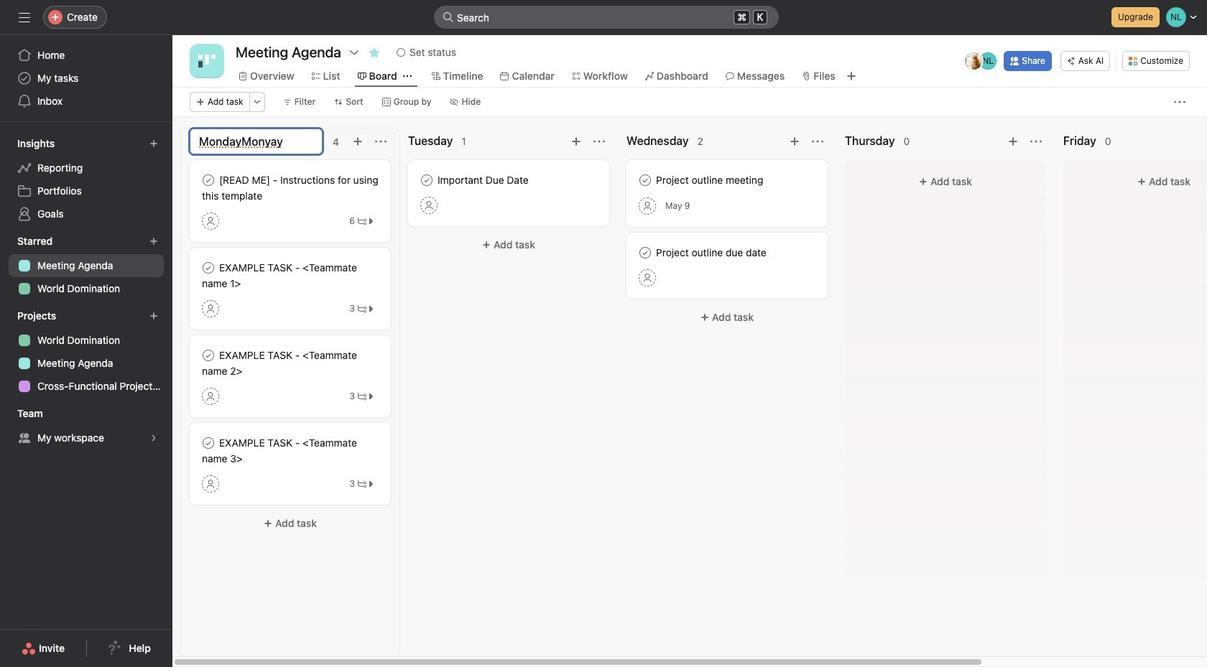 Task type: vqa. For each thing, say whether or not it's contained in the screenshot.
Add items to starred image
yes



Task type: describe. For each thing, give the bounding box(es) containing it.
more actions image
[[1175, 96, 1186, 108]]

mark complete checkbox for 2nd add task image from the right
[[200, 172, 217, 189]]

more section actions image for 2nd add task image
[[594, 136, 605, 147]]

1 add task image from the left
[[352, 136, 364, 147]]

remove from starred image
[[369, 47, 380, 58]]

mark complete image
[[200, 172, 217, 189]]

more actions image
[[253, 98, 261, 106]]

New section text field
[[190, 129, 323, 155]]

new insights image
[[150, 139, 158, 148]]

projects element
[[0, 303, 173, 401]]

starred element
[[0, 229, 173, 303]]

global element
[[0, 35, 173, 121]]

prominent image
[[443, 12, 454, 23]]



Task type: locate. For each thing, give the bounding box(es) containing it.
mark complete image
[[418, 172, 436, 189], [637, 172, 654, 189], [637, 244, 654, 262], [200, 260, 217, 277], [200, 347, 217, 364], [200, 435, 217, 452]]

more section actions image
[[594, 136, 605, 147], [812, 136, 824, 147], [1031, 136, 1042, 147]]

1 more section actions image from the left
[[594, 136, 605, 147]]

hide sidebar image
[[19, 12, 30, 23]]

add task image
[[352, 136, 364, 147], [571, 136, 582, 147]]

Search tasks, projects, and more text field
[[434, 6, 779, 29]]

more section actions image
[[375, 136, 387, 147]]

more section actions image for 2nd add task icon from right
[[812, 136, 824, 147]]

2 add task image from the left
[[1008, 136, 1019, 147]]

1 horizontal spatial more section actions image
[[812, 136, 824, 147]]

see details, my workspace image
[[150, 434, 158, 443]]

add task image
[[789, 136, 801, 147], [1008, 136, 1019, 147]]

0 horizontal spatial more section actions image
[[594, 136, 605, 147]]

show options image
[[349, 47, 360, 58]]

new project or portfolio image
[[150, 312, 158, 321]]

0 horizontal spatial add task image
[[789, 136, 801, 147]]

2 add task image from the left
[[571, 136, 582, 147]]

more section actions image for 1st add task icon from right
[[1031, 136, 1042, 147]]

1 horizontal spatial add task image
[[571, 136, 582, 147]]

tab actions image
[[403, 72, 412, 81]]

2 horizontal spatial more section actions image
[[1031, 136, 1042, 147]]

1 horizontal spatial add task image
[[1008, 136, 1019, 147]]

Mark complete checkbox
[[637, 172, 654, 189], [637, 244, 654, 262], [200, 347, 217, 364], [200, 435, 217, 452]]

board image
[[198, 52, 216, 70]]

add items to starred image
[[150, 237, 158, 246]]

mark complete checkbox for 2nd add task image
[[418, 172, 436, 189]]

add tab image
[[846, 70, 857, 82]]

2 more section actions image from the left
[[812, 136, 824, 147]]

insights element
[[0, 131, 173, 229]]

teams element
[[0, 401, 173, 453]]

0 horizontal spatial add task image
[[352, 136, 364, 147]]

3 more section actions image from the left
[[1031, 136, 1042, 147]]

Mark complete checkbox
[[200, 172, 217, 189], [418, 172, 436, 189], [200, 260, 217, 277]]

None field
[[434, 6, 779, 29]]

1 add task image from the left
[[789, 136, 801, 147]]



